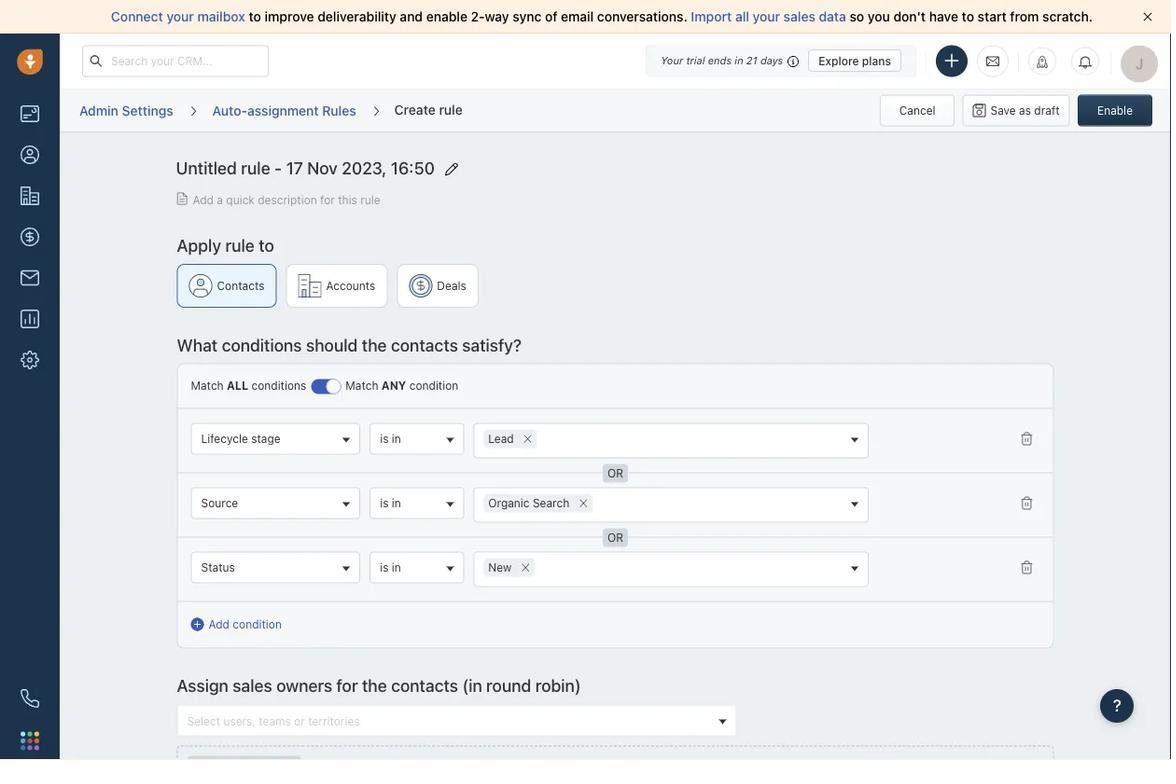 Task type: describe. For each thing, give the bounding box(es) containing it.
to left the start
[[962, 9, 974, 24]]

phone element
[[11, 680, 49, 718]]

× for organic search
[[579, 492, 588, 512]]

should
[[306, 335, 358, 355]]

create rule
[[394, 102, 463, 117]]

match any condition
[[346, 379, 459, 392]]

quick
[[226, 193, 255, 206]]

1 vertical spatial for
[[337, 676, 358, 696]]

untitled
[[176, 158, 237, 178]]

what
[[177, 335, 218, 355]]

data
[[819, 9, 846, 24]]

deals link
[[397, 264, 479, 308]]

search
[[533, 497, 570, 510]]

× button for lead
[[519, 428, 537, 449]]

what's new image
[[1036, 56, 1049, 69]]

16:50
[[391, 158, 435, 178]]

auto-
[[212, 102, 247, 118]]

email
[[561, 9, 594, 24]]

sync
[[513, 9, 542, 24]]

add a quick description for this rule
[[193, 193, 381, 206]]

0 vertical spatial contacts
[[391, 335, 458, 355]]

deals
[[437, 279, 466, 292]]

17
[[286, 158, 303, 178]]

a
[[217, 193, 223, 206]]

new
[[488, 561, 512, 575]]

× button for organic search
[[574, 492, 593, 513]]

description
[[258, 193, 317, 206]]

rule right this
[[361, 193, 381, 206]]

1 vertical spatial contacts
[[391, 676, 458, 696]]

match all conditions
[[191, 379, 306, 392]]

save
[[991, 104, 1016, 117]]

explore plans link
[[808, 49, 902, 72]]

what conditions should the contacts satisfy?
[[177, 335, 522, 355]]

explore plans
[[819, 54, 891, 67]]

trial
[[686, 55, 705, 67]]

2 your from the left
[[753, 9, 780, 24]]

draft
[[1034, 104, 1060, 117]]

enable button
[[1078, 95, 1153, 126]]

import
[[691, 9, 732, 24]]

0 horizontal spatial for
[[320, 193, 335, 206]]

improve
[[265, 9, 314, 24]]

Select users, teams or territories search field
[[182, 712, 713, 731]]

1 your from the left
[[167, 9, 194, 24]]

contacts
[[217, 279, 265, 292]]

is in for new
[[380, 561, 401, 574]]

owners
[[276, 676, 332, 696]]

organic search
[[488, 497, 570, 510]]

× for new
[[521, 556, 531, 576]]

is in button for new
[[370, 552, 464, 584]]

source button
[[191, 488, 360, 519]]

lead
[[488, 433, 514, 446]]

1 the from the top
[[362, 335, 387, 355]]

admin
[[79, 102, 118, 118]]

plans
[[862, 54, 891, 67]]

add for add a quick description for this rule
[[193, 193, 214, 206]]

explore
[[819, 54, 859, 67]]

apply
[[177, 235, 221, 255]]

0 horizontal spatial condition
[[233, 618, 282, 631]]

organic
[[488, 497, 530, 510]]

2-
[[471, 9, 485, 24]]

admin settings link
[[78, 96, 174, 125]]

-
[[274, 158, 282, 178]]

connect
[[111, 9, 163, 24]]

from
[[1010, 9, 1039, 24]]

as
[[1019, 104, 1031, 117]]

round
[[486, 676, 531, 696]]

0 vertical spatial sales
[[784, 9, 816, 24]]

days
[[761, 55, 783, 67]]

cancel
[[899, 104, 936, 117]]

your
[[661, 55, 683, 67]]

is in button for organic search
[[370, 488, 464, 519]]

× for lead
[[523, 428, 533, 448]]

admin settings
[[79, 102, 173, 118]]

enable
[[1098, 104, 1133, 117]]

any
[[382, 379, 406, 392]]

add for add condition
[[209, 618, 230, 631]]

scratch.
[[1043, 9, 1093, 24]]

don't
[[894, 9, 926, 24]]

robin)
[[535, 676, 581, 696]]

source
[[201, 497, 238, 510]]

auto-assignment rules link
[[212, 96, 357, 125]]



Task type: vqa. For each thing, say whether or not it's contained in the screenshot.
'TEAM'
no



Task type: locate. For each thing, give the bounding box(es) containing it.
in for organic search
[[392, 497, 401, 510]]

condition
[[409, 379, 459, 392], [233, 618, 282, 631]]

in
[[735, 55, 744, 67], [392, 432, 401, 445], [392, 497, 401, 510], [392, 561, 401, 574]]

1 horizontal spatial condition
[[409, 379, 459, 392]]

save as draft button
[[963, 95, 1070, 126]]

None search field
[[537, 430, 561, 449], [593, 494, 616, 514], [535, 559, 558, 578], [537, 430, 561, 449], [593, 494, 616, 514], [535, 559, 558, 578]]

(in
[[462, 676, 482, 696]]

0 vertical spatial add
[[193, 193, 214, 206]]

stage
[[251, 432, 281, 445]]

create
[[394, 102, 436, 117]]

match left any
[[346, 379, 378, 392]]

for
[[320, 193, 335, 206], [337, 676, 358, 696]]

is in button down 'match any condition'
[[370, 423, 464, 455]]

mailbox
[[197, 9, 245, 24]]

×
[[523, 428, 533, 448], [579, 492, 588, 512], [521, 556, 531, 576]]

rule for untitled rule - 17 nov 2023, 16:50
[[241, 158, 270, 178]]

the
[[362, 335, 387, 355], [362, 676, 387, 696]]

the right should
[[362, 335, 387, 355]]

21
[[746, 55, 758, 67]]

is
[[380, 432, 389, 445], [380, 497, 389, 510], [380, 561, 389, 574]]

0 horizontal spatial your
[[167, 9, 194, 24]]

connect your mailbox link
[[111, 9, 249, 24]]

sales
[[784, 9, 816, 24], [233, 676, 272, 696]]

lifecycle stage button
[[191, 423, 360, 455]]

0 vertical spatial condition
[[409, 379, 459, 392]]

× button right search
[[574, 492, 593, 513]]

× button right lead
[[519, 428, 537, 449]]

all
[[735, 9, 749, 24]]

rule
[[439, 102, 463, 117], [241, 158, 270, 178], [361, 193, 381, 206], [225, 235, 255, 255]]

enable
[[426, 9, 468, 24]]

1 match from the left
[[191, 379, 224, 392]]

contacts up select users, teams or territories search field
[[391, 676, 458, 696]]

import all your sales data link
[[691, 9, 850, 24]]

is for organic search
[[380, 497, 389, 510]]

close image
[[1143, 12, 1153, 21]]

1 is in from the top
[[380, 432, 401, 445]]

have
[[929, 9, 958, 24]]

rule for create rule
[[439, 102, 463, 117]]

1 vertical spatial is
[[380, 497, 389, 510]]

in for lead
[[392, 432, 401, 445]]

0 vertical spatial the
[[362, 335, 387, 355]]

× right lead
[[523, 428, 533, 448]]

2 is in button from the top
[[370, 488, 464, 519]]

your right all
[[753, 9, 780, 24]]

1 vertical spatial is in
[[380, 497, 401, 510]]

satisfy?
[[462, 335, 522, 355]]

is for lead
[[380, 432, 389, 445]]

lifecycle stage
[[201, 432, 281, 445]]

rule up contacts
[[225, 235, 255, 255]]

2 vertical spatial × button
[[516, 556, 535, 577]]

contacts link
[[177, 264, 277, 308]]

condition down status button
[[233, 618, 282, 631]]

rules
[[322, 102, 356, 118]]

is in button left new
[[370, 552, 464, 584]]

0 vertical spatial is in
[[380, 432, 401, 445]]

is in for organic search
[[380, 497, 401, 510]]

is in button
[[370, 423, 464, 455], [370, 488, 464, 519], [370, 552, 464, 584]]

in for new
[[392, 561, 401, 574]]

start
[[978, 9, 1007, 24]]

2 match from the left
[[346, 379, 378, 392]]

1 vertical spatial condition
[[233, 618, 282, 631]]

nov
[[307, 158, 338, 178]]

2 the from the top
[[362, 676, 387, 696]]

3 is in from the top
[[380, 561, 401, 574]]

2 vertical spatial is
[[380, 561, 389, 574]]

0 vertical spatial for
[[320, 193, 335, 206]]

rule left -
[[241, 158, 270, 178]]

0 vertical spatial conditions
[[222, 335, 302, 355]]

match left all
[[191, 379, 224, 392]]

1 horizontal spatial your
[[753, 9, 780, 24]]

you
[[868, 9, 890, 24]]

sales right assign
[[233, 676, 272, 696]]

Search your CRM... text field
[[82, 45, 269, 77]]

2 is in from the top
[[380, 497, 401, 510]]

apply rule to
[[177, 235, 274, 255]]

way
[[485, 9, 509, 24]]

assign sales owners for the contacts (in round robin)
[[177, 676, 581, 696]]

ends
[[708, 55, 732, 67]]

is in for lead
[[380, 432, 401, 445]]

conditions up match all conditions
[[222, 335, 302, 355]]

× right search
[[579, 492, 588, 512]]

of
[[545, 9, 558, 24]]

condition right any
[[409, 379, 459, 392]]

0 vertical spatial is in button
[[370, 423, 464, 455]]

add condition link
[[191, 617, 282, 633]]

1 vertical spatial × button
[[574, 492, 593, 513]]

lifecycle
[[201, 432, 248, 445]]

add
[[193, 193, 214, 206], [209, 618, 230, 631]]

settings
[[122, 102, 173, 118]]

1 horizontal spatial match
[[346, 379, 378, 392]]

assign
[[177, 676, 229, 696]]

freshworks switcher image
[[21, 732, 39, 751]]

sales left data
[[784, 9, 816, 24]]

cancel button
[[880, 95, 955, 126]]

all
[[227, 379, 248, 392]]

match
[[191, 379, 224, 392], [346, 379, 378, 392]]

to up contacts
[[259, 235, 274, 255]]

for left this
[[320, 193, 335, 206]]

assignment
[[247, 102, 319, 118]]

deliverability
[[318, 9, 396, 24]]

× right new
[[521, 556, 531, 576]]

auto-assignment rules
[[212, 102, 356, 118]]

× button
[[519, 428, 537, 449], [574, 492, 593, 513], [516, 556, 535, 577]]

match for match any condition
[[346, 379, 378, 392]]

3 is from the top
[[380, 561, 389, 574]]

1 vertical spatial is in button
[[370, 488, 464, 519]]

is in button left organic
[[370, 488, 464, 519]]

add down status
[[209, 618, 230, 631]]

phone image
[[21, 690, 39, 708]]

0 horizontal spatial match
[[191, 379, 224, 392]]

1 vertical spatial conditions
[[252, 379, 306, 392]]

accounts link
[[286, 264, 388, 308]]

for right owners
[[337, 676, 358, 696]]

conditions right all
[[252, 379, 306, 392]]

this
[[338, 193, 357, 206]]

3 is in button from the top
[[370, 552, 464, 584]]

contacts up 'match any condition'
[[391, 335, 458, 355]]

1 is from the top
[[380, 432, 389, 445]]

is for new
[[380, 561, 389, 574]]

1 is in button from the top
[[370, 423, 464, 455]]

1 horizontal spatial for
[[337, 676, 358, 696]]

so
[[850, 9, 864, 24]]

status button
[[191, 552, 360, 584]]

rule for apply rule to
[[225, 235, 255, 255]]

your trial ends in 21 days
[[661, 55, 783, 67]]

2 vertical spatial is in button
[[370, 552, 464, 584]]

to right mailbox at the left
[[249, 9, 261, 24]]

is in button for lead
[[370, 423, 464, 455]]

conversations.
[[597, 9, 688, 24]]

the right owners
[[362, 676, 387, 696]]

0 vertical spatial is
[[380, 432, 389, 445]]

0 horizontal spatial sales
[[233, 676, 272, 696]]

add condition
[[209, 618, 282, 631]]

conditions
[[222, 335, 302, 355], [252, 379, 306, 392]]

status
[[201, 561, 235, 574]]

1 vertical spatial ×
[[579, 492, 588, 512]]

save as draft
[[991, 104, 1060, 117]]

and
[[400, 9, 423, 24]]

connect your mailbox to improve deliverability and enable 2-way sync of email conversations. import all your sales data so you don't have to start from scratch.
[[111, 9, 1093, 24]]

rule right create
[[439, 102, 463, 117]]

match for match all conditions
[[191, 379, 224, 392]]

add left a on the top left
[[193, 193, 214, 206]]

2023,
[[342, 158, 387, 178]]

1 horizontal spatial sales
[[784, 9, 816, 24]]

untitled rule - 17 nov 2023, 16:50
[[176, 158, 435, 178]]

accounts
[[326, 279, 375, 292]]

1 vertical spatial the
[[362, 676, 387, 696]]

0 vertical spatial × button
[[519, 428, 537, 449]]

1 vertical spatial sales
[[233, 676, 272, 696]]

1 vertical spatial add
[[209, 618, 230, 631]]

× button right new
[[516, 556, 535, 577]]

× button for new
[[516, 556, 535, 577]]

2 vertical spatial is in
[[380, 561, 401, 574]]

send email image
[[987, 53, 1000, 69]]

2 vertical spatial ×
[[521, 556, 531, 576]]

0 vertical spatial ×
[[523, 428, 533, 448]]

contacts
[[391, 335, 458, 355], [391, 676, 458, 696]]

your left mailbox at the left
[[167, 9, 194, 24]]

to
[[249, 9, 261, 24], [962, 9, 974, 24], [259, 235, 274, 255]]

2 is from the top
[[380, 497, 389, 510]]



